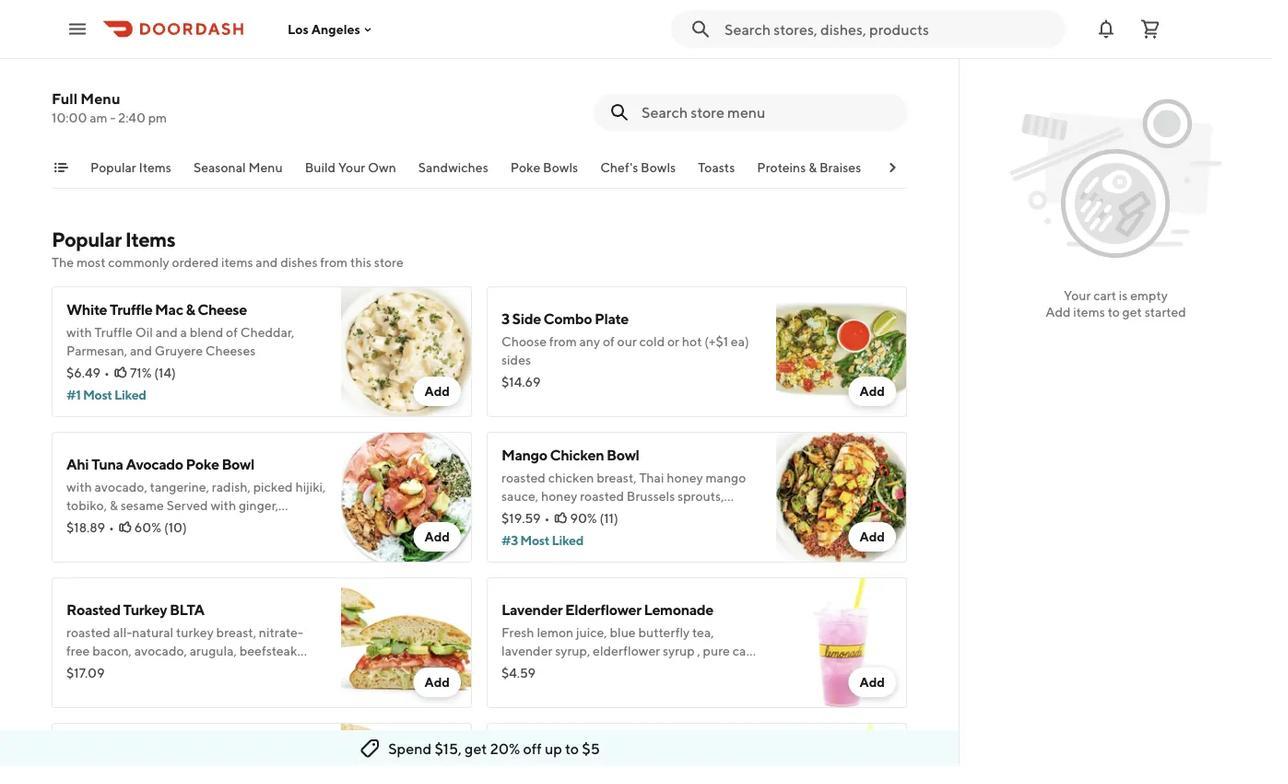 Task type: vqa. For each thing, say whether or not it's contained in the screenshot.
Bowl inside the the Ahi Tuna Avocado Poke Bowl with avocado, tangerine, radish, picked hijiki, tobiko, & sesame  Served with ginger, shallots, seaweed, & furikake
yes



Task type: describe. For each thing, give the bounding box(es) containing it.
braises
[[819, 160, 861, 175]]

basil
[[166, 662, 193, 678]]

toasts
[[698, 160, 735, 175]]

3
[[501, 310, 510, 328]]

mango chicken bowl roasted chicken breast, thai honey mango sauce, honey roasted brussels sprouts, purple kale & carrot salad, heirloom red rice
[[501, 447, 752, 523]]

Item Search search field
[[642, 102, 892, 123]]

salad,
[[617, 507, 651, 523]]

proteins & braises
[[757, 160, 861, 175]]

(+$1
[[705, 334, 728, 349]]

• for mango
[[544, 511, 550, 526]]

ordered
[[172, 255, 219, 270]]

tobiko,
[[66, 498, 107, 513]]

chicken pesto mozzarella image
[[341, 724, 472, 768]]

ahi
[[66, 456, 89, 473]]

0 vertical spatial truffle
[[110, 301, 152, 318]]

chef's bowls
[[600, 160, 676, 175]]

& inside white truffle mac & cheese with truffle oil and a blend of cheddar, parmesan, and gruyere cheeses
[[186, 301, 195, 318]]

$4.59
[[501, 666, 536, 681]]

notification bell image
[[1095, 18, 1117, 40]]

pesto
[[195, 662, 228, 678]]

fresh
[[501, 625, 534, 641]]

add button for white truffle mac & cheese
[[413, 377, 461, 407]]

popular for popular items the most commonly ordered items and dishes from this store
[[52, 228, 122, 252]]

sugar
[[501, 662, 533, 678]]

chicken
[[548, 471, 594, 486]]

any
[[579, 334, 600, 349]]

sprouts,
[[678, 489, 724, 504]]

5
[[88, 12, 95, 25]]

roasted turkey blta image
[[341, 578, 472, 709]]

los angeles
[[288, 21, 360, 37]]

(14)
[[154, 365, 176, 381]]

sauce,
[[501, 489, 538, 504]]

blood orange hibiscus lemonade image
[[776, 724, 907, 768]]

arugula,
[[190, 644, 237, 659]]

cane
[[733, 644, 761, 659]]

1 vertical spatial truffle
[[94, 325, 133, 340]]

1 vertical spatial lemonade
[[653, 738, 723, 755]]

white truffle mac & cheese image
[[341, 287, 472, 418]]

items for popular items the most commonly ordered items and dishes from this store
[[125, 228, 175, 252]]

plate
[[595, 310, 629, 328]]

& inside button
[[809, 160, 817, 175]]

chicken pesto mozzarella
[[66, 747, 234, 765]]

2 horizontal spatial roasted
[[580, 489, 624, 504]]

served
[[167, 498, 208, 513]]

sides
[[501, 353, 531, 368]]

$15,
[[435, 741, 462, 758]]

1 horizontal spatial free
[[140, 662, 163, 678]]

scroll menu navigation right image
[[885, 160, 900, 175]]

combo
[[544, 310, 592, 328]]

seaweed,
[[117, 517, 172, 532]]

roasted for blta
[[66, 625, 111, 641]]

blue
[[610, 625, 636, 641]]

beefsteak
[[239, 644, 297, 659]]

the
[[52, 255, 74, 270]]

bacon,
[[92, 644, 132, 659]]

ciabatta
[[157, 681, 205, 696]]

seasonal menu button
[[194, 159, 283, 188]]

proteins & braises button
[[757, 159, 861, 188]]

lemonade inside 'lavender elderflower lemonade fresh lemon juice, blue butterfly tea, lavender syrup, elderflower syrup , pure cane sugar'
[[644, 601, 713, 619]]

lavender elderflower lemonade fresh lemon juice, blue butterfly tea, lavender syrup, elderflower syrup , pure cane sugar
[[501, 601, 761, 678]]

breast, inside roasted turkey blta roasted all-natural turkey breast, nitrate- free bacon, avocado, arugula, beefsteak tomato, nut-free basil pesto aioli, rockenwagner ciabatta
[[216, 625, 256, 641]]

orange
[[543, 738, 592, 755]]

most for white
[[83, 388, 112, 403]]

spend $15, get 20% off up to $5
[[388, 741, 600, 758]]

your inside button
[[338, 160, 365, 175]]

add inside your cart is empty add items to get started
[[1046, 305, 1071, 320]]

avocado, inside roasted turkey blta roasted all-natural turkey breast, nitrate- free bacon, avocado, arugula, beefsteak tomato, nut-free basil pesto aioli, rockenwagner ciabatta
[[134, 644, 187, 659]]

2 vertical spatial and
[[130, 343, 152, 359]]

this
[[350, 255, 372, 270]]

to for up
[[565, 741, 579, 758]]

$6.49
[[66, 365, 101, 381]]

items for popular items
[[139, 160, 171, 175]]

$14.69
[[501, 375, 541, 390]]

build your own button
[[305, 159, 396, 188]]

radish,
[[212, 480, 251, 495]]

store
[[374, 255, 404, 270]]

(11)
[[600, 511, 618, 526]]

popular items the most commonly ordered items and dishes from this store
[[52, 228, 404, 270]]

add for lavender elderflower lemonade
[[859, 675, 885, 690]]

of 5 stars
[[76, 12, 120, 25]]

most for mango
[[520, 533, 549, 548]]

cheese
[[198, 301, 247, 318]]

rockenwagner
[[66, 681, 154, 696]]

add for white truffle mac & cheese
[[424, 384, 450, 399]]

blend
[[190, 325, 223, 340]]

tuna
[[91, 456, 123, 473]]

syrup,
[[555, 644, 590, 659]]

add for 3 side combo plate
[[859, 384, 885, 399]]

add button for 3 side combo plate
[[848, 377, 896, 407]]

add button for ahi tuna avocado poke bowl
[[413, 523, 461, 552]]

marketplace sides
[[883, 160, 992, 175]]

1 vertical spatial get
[[465, 741, 487, 758]]

0 items, open order cart image
[[1139, 18, 1161, 40]]

los
[[288, 21, 309, 37]]

blood
[[501, 738, 540, 755]]

picked
[[253, 480, 293, 495]]

open menu image
[[66, 18, 88, 40]]

#1 most liked
[[66, 388, 146, 403]]

sandwiches
[[418, 160, 488, 175]]

spend
[[388, 741, 432, 758]]

cheeses
[[205, 343, 256, 359]]

up
[[545, 741, 562, 758]]

lavender elderflower lemonade image
[[776, 578, 907, 709]]

#3
[[501, 533, 518, 548]]

a
[[180, 325, 187, 340]]

or
[[667, 334, 679, 349]]

1 vertical spatial chicken
[[66, 747, 120, 765]]

seasonal
[[194, 160, 246, 175]]

add for mango chicken bowl
[[859, 530, 885, 545]]

shallots,
[[66, 517, 114, 532]]

add button for lavender elderflower lemonade
[[848, 668, 896, 698]]

roasted turkey blta roasted all-natural turkey breast, nitrate- free bacon, avocado, arugula, beefsteak tomato, nut-free basil pesto aioli, rockenwagner ciabatta
[[66, 601, 303, 696]]

0 horizontal spatial honey
[[541, 489, 577, 504]]

white
[[66, 301, 107, 318]]

tea,
[[692, 625, 714, 641]]

roasted for bowl
[[501, 471, 546, 486]]

from inside popular items the most commonly ordered items and dishes from this store
[[320, 255, 348, 270]]

with for ahi
[[66, 480, 92, 495]]



Task type: locate. For each thing, give the bounding box(es) containing it.
0 horizontal spatial roasted
[[66, 625, 111, 641]]

items inside popular items the most commonly ordered items and dishes from this store
[[125, 228, 175, 252]]

elderflower
[[593, 644, 660, 659]]

2 horizontal spatial of
[[603, 334, 615, 349]]

avocado
[[126, 456, 183, 473]]

bowls for poke bowls
[[543, 160, 578, 175]]

poke
[[510, 160, 540, 175], [186, 456, 219, 473]]

1 vertical spatial breast,
[[216, 625, 256, 641]]

0 vertical spatial items
[[221, 255, 253, 270]]

0 horizontal spatial of
[[76, 12, 86, 25]]

items down cart
[[1073, 305, 1105, 320]]

with down the white
[[66, 325, 92, 340]]

all-
[[113, 625, 132, 641]]

full menu 10:00 am - 2:40 pm
[[52, 90, 167, 125]]

1 horizontal spatial and
[[155, 325, 178, 340]]

0 horizontal spatial liked
[[114, 388, 146, 403]]

1 vertical spatial avocado,
[[134, 644, 187, 659]]

0 vertical spatial free
[[66, 644, 90, 659]]

& right tobiko,
[[110, 498, 118, 513]]

oil
[[135, 325, 153, 340]]

kale
[[542, 507, 566, 523]]

breast, left thai
[[597, 471, 637, 486]]

0 vertical spatial most
[[83, 388, 112, 403]]

honey up kale
[[541, 489, 577, 504]]

2 horizontal spatial and
[[256, 255, 278, 270]]

ahi tuna avocado poke bowl image
[[341, 432, 472, 563]]

1 vertical spatial your
[[1064, 288, 1091, 303]]

avocado, down tuna
[[94, 480, 147, 495]]

0 vertical spatial items
[[139, 160, 171, 175]]

items inside your cart is empty add items to get started
[[1073, 305, 1105, 320]]

truffle up parmesan,
[[94, 325, 133, 340]]

own
[[368, 160, 396, 175]]

menu for full
[[81, 90, 120, 107]]

popular up most
[[52, 228, 122, 252]]

menu for seasonal
[[248, 160, 283, 175]]

ginger,
[[239, 498, 278, 513]]

1 horizontal spatial items
[[1073, 305, 1105, 320]]

1 vertical spatial liked
[[552, 533, 583, 548]]

avocado, inside ahi tuna avocado poke bowl with avocado, tangerine, radish, picked hijiki, tobiko, & sesame  served with ginger, shallots, seaweed, & furikake
[[94, 480, 147, 495]]

0 horizontal spatial most
[[83, 388, 112, 403]]

0 vertical spatial poke
[[510, 160, 540, 175]]

1 bowls from the left
[[543, 160, 578, 175]]

60%
[[134, 520, 161, 536]]

lemon
[[537, 625, 574, 641]]

0 vertical spatial from
[[320, 255, 348, 270]]

seasonal menu
[[194, 160, 283, 175]]

mango
[[501, 447, 547, 464]]

bowls for chef's bowls
[[641, 160, 676, 175]]

add button
[[413, 377, 461, 407], [848, 377, 896, 407], [413, 523, 461, 552], [848, 523, 896, 552], [413, 668, 461, 698], [848, 668, 896, 698]]

roasted up the sauce,
[[501, 471, 546, 486]]

mozzarella
[[163, 747, 234, 765]]

0 horizontal spatial items
[[221, 255, 253, 270]]

mango
[[706, 471, 746, 486]]

& left "braises"
[[809, 160, 817, 175]]

1 horizontal spatial of
[[226, 325, 238, 340]]

0 vertical spatial and
[[256, 255, 278, 270]]

-
[[110, 110, 116, 125]]

menu inside full menu 10:00 am - 2:40 pm
[[81, 90, 120, 107]]

1 vertical spatial roasted
[[580, 489, 624, 504]]

ea)
[[731, 334, 749, 349]]

menu up am
[[81, 90, 120, 107]]

1 horizontal spatial menu
[[248, 160, 283, 175]]

marketplace
[[883, 160, 957, 175]]

cold
[[639, 334, 665, 349]]

with down radish,
[[211, 498, 236, 513]]

of up cheeses
[[226, 325, 238, 340]]

popular inside button
[[90, 160, 136, 175]]

gruyere
[[155, 343, 203, 359]]

1 horizontal spatial liked
[[552, 533, 583, 548]]

2 vertical spatial with
[[211, 498, 236, 513]]

honey up sprouts,
[[667, 471, 703, 486]]

0 vertical spatial with
[[66, 325, 92, 340]]

chicken left pesto
[[66, 747, 120, 765]]

add for roasted turkey blta
[[424, 675, 450, 690]]

liked for &
[[114, 388, 146, 403]]

with up tobiko,
[[66, 480, 92, 495]]

carrot
[[580, 507, 615, 523]]

items up commonly
[[125, 228, 175, 252]]

of inside 3 side combo plate choose from any of our cold or hot (+$1 ea) sides $14.69
[[603, 334, 615, 349]]

$18.89 •
[[66, 520, 114, 536]]

2:40
[[118, 110, 146, 125]]

0 vertical spatial your
[[338, 160, 365, 175]]

your left own
[[338, 160, 365, 175]]

1 vertical spatial items
[[1073, 305, 1105, 320]]

liked
[[114, 388, 146, 403], [552, 533, 583, 548]]

items inside popular items the most commonly ordered items and dishes from this store
[[221, 255, 253, 270]]

sesame
[[120, 498, 164, 513]]

breast, inside mango chicken bowl roasted chicken breast, thai honey mango sauce, honey roasted brussels sprouts, purple kale & carrot salad, heirloom red rice
[[597, 471, 637, 486]]

truffle up oil
[[110, 301, 152, 318]]

breast, up arugula,
[[216, 625, 256, 641]]

0 horizontal spatial breast,
[[216, 625, 256, 641]]

honey
[[667, 471, 703, 486], [541, 489, 577, 504]]

1 horizontal spatial from
[[549, 334, 577, 349]]

dishes
[[280, 255, 318, 270]]

poke inside ahi tuna avocado poke bowl with avocado, tangerine, radish, picked hijiki, tobiko, & sesame  served with ginger, shallots, seaweed, & furikake
[[186, 456, 219, 473]]

commonly
[[108, 255, 169, 270]]

to inside your cart is empty add items to get started
[[1108, 305, 1120, 320]]

(10)
[[164, 520, 187, 536]]

most down $19.59 •
[[520, 533, 549, 548]]

heirloom
[[653, 507, 705, 523]]

from left this
[[320, 255, 348, 270]]

breast,
[[597, 471, 637, 486], [216, 625, 256, 641]]

to right up
[[565, 741, 579, 758]]

most right #1
[[83, 388, 112, 403]]

our
[[617, 334, 637, 349]]

1 horizontal spatial chicken
[[550, 447, 604, 464]]

$18.89
[[66, 520, 105, 536]]

10:00
[[52, 110, 87, 125]]

1 vertical spatial free
[[140, 662, 163, 678]]

2 vertical spatial roasted
[[66, 625, 111, 641]]

1 horizontal spatial your
[[1064, 288, 1091, 303]]

popular items button
[[90, 159, 171, 188]]

0 vertical spatial roasted
[[501, 471, 546, 486]]

$5
[[582, 741, 600, 758]]

get right $15,
[[465, 741, 487, 758]]

0 horizontal spatial your
[[338, 160, 365, 175]]

& right kale
[[569, 507, 577, 523]]

3 side combo plate image
[[776, 287, 907, 418]]

0 horizontal spatial free
[[66, 644, 90, 659]]

0 vertical spatial popular
[[90, 160, 136, 175]]

bowl up thai
[[607, 447, 639, 464]]

to for items
[[1108, 305, 1120, 320]]

& right "mac"
[[186, 301, 195, 318]]

side
[[512, 310, 541, 328]]

hibiscus
[[595, 738, 650, 755]]

•
[[104, 365, 110, 381], [544, 511, 550, 526], [109, 520, 114, 536]]

your inside your cart is empty add items to get started
[[1064, 288, 1091, 303]]

rice
[[730, 507, 752, 523]]

syrup
[[663, 644, 695, 659]]

1 horizontal spatial poke
[[510, 160, 540, 175]]

bowl inside ahi tuna avocado poke bowl with avocado, tangerine, radish, picked hijiki, tobiko, & sesame  served with ginger, shallots, seaweed, & furikake
[[222, 456, 254, 473]]

toasts button
[[698, 159, 735, 188]]

0 vertical spatial get
[[1122, 305, 1142, 320]]

poke up tangerine,
[[186, 456, 219, 473]]

bowls right chef's
[[641, 160, 676, 175]]

sandwiches button
[[418, 159, 488, 188]]

0 horizontal spatial poke
[[186, 456, 219, 473]]

Store search: begin typing to search for stores available on DoorDash text field
[[725, 19, 1055, 39]]

1 horizontal spatial roasted
[[501, 471, 546, 486]]

and inside popular items the most commonly ordered items and dishes from this store
[[256, 255, 278, 270]]

2 bowls from the left
[[641, 160, 676, 175]]

1 vertical spatial menu
[[248, 160, 283, 175]]

• right $18.89
[[109, 520, 114, 536]]

add button for mango chicken bowl
[[848, 523, 896, 552]]

0 horizontal spatial bowls
[[543, 160, 578, 175]]

liked for roasted
[[552, 533, 583, 548]]

menu
[[81, 90, 120, 107], [248, 160, 283, 175]]

lemonade right hibiscus
[[653, 738, 723, 755]]

brussels
[[627, 489, 675, 504]]

turkey
[[123, 601, 167, 619]]

and
[[256, 255, 278, 270], [155, 325, 178, 340], [130, 343, 152, 359]]

of left the 5
[[76, 12, 86, 25]]

1 horizontal spatial bowl
[[607, 447, 639, 464]]

is
[[1119, 288, 1128, 303]]

1 horizontal spatial breast,
[[597, 471, 637, 486]]

bowls left chef's
[[543, 160, 578, 175]]

1 vertical spatial and
[[155, 325, 178, 340]]

liked down 71%
[[114, 388, 146, 403]]

proteins
[[757, 160, 806, 175]]

$19.59
[[501, 511, 541, 526]]

menu right seasonal
[[248, 160, 283, 175]]

your
[[338, 160, 365, 175], [1064, 288, 1091, 303]]

items right ordered
[[221, 255, 253, 270]]

1 vertical spatial items
[[125, 228, 175, 252]]

0 vertical spatial lemonade
[[644, 601, 713, 619]]

90% (11)
[[570, 511, 618, 526]]

$17.09
[[66, 666, 105, 681]]

0 horizontal spatial bowl
[[222, 456, 254, 473]]

1 vertical spatial to
[[565, 741, 579, 758]]

1 horizontal spatial honey
[[667, 471, 703, 486]]

• for white
[[104, 365, 110, 381]]

am
[[90, 110, 108, 125]]

turkey
[[176, 625, 214, 641]]

& inside mango chicken bowl roasted chicken breast, thai honey mango sauce, honey roasted brussels sprouts, purple kale & carrot salad, heirloom red rice
[[569, 507, 577, 523]]

build your own
[[305, 160, 396, 175]]

popular inside popular items the most commonly ordered items and dishes from this store
[[52, 228, 122, 252]]

0 vertical spatial honey
[[667, 471, 703, 486]]

#3 most liked
[[501, 533, 583, 548]]

popular for popular items
[[90, 160, 136, 175]]

of left our
[[603, 334, 615, 349]]

• up #1 most liked
[[104, 365, 110, 381]]

0 horizontal spatial and
[[130, 343, 152, 359]]

popular down -
[[90, 160, 136, 175]]

from down combo
[[549, 334, 577, 349]]

roasted up carrot
[[580, 489, 624, 504]]

1 vertical spatial from
[[549, 334, 577, 349]]

free left basil
[[140, 662, 163, 678]]

roasted down roasted
[[66, 625, 111, 641]]

bowl up radish,
[[222, 456, 254, 473]]

of inside white truffle mac & cheese with truffle oil and a blend of cheddar, parmesan, and gruyere cheeses
[[226, 325, 238, 340]]

butterfly
[[638, 625, 690, 641]]

1 horizontal spatial bowls
[[641, 160, 676, 175]]

& down the served
[[174, 517, 182, 532]]

from inside 3 side combo plate choose from any of our cold or hot (+$1 ea) sides $14.69
[[549, 334, 577, 349]]

build
[[305, 160, 336, 175]]

add button for roasted turkey blta
[[413, 668, 461, 698]]

chicken up chicken
[[550, 447, 604, 464]]

add for ahi tuna avocado poke bowl
[[424, 530, 450, 545]]

• up #3 most liked
[[544, 511, 550, 526]]

0 horizontal spatial from
[[320, 255, 348, 270]]

full
[[52, 90, 78, 107]]

show menu categories image
[[53, 160, 68, 175]]

with inside white truffle mac & cheese with truffle oil and a blend of cheddar, parmesan, and gruyere cheeses
[[66, 325, 92, 340]]

popular
[[90, 160, 136, 175], [52, 228, 122, 252]]

1 vertical spatial poke
[[186, 456, 219, 473]]

0 vertical spatial avocado,
[[94, 480, 147, 495]]

and left a
[[155, 325, 178, 340]]

items inside button
[[139, 160, 171, 175]]

your left cart
[[1064, 288, 1091, 303]]

chicken inside mango chicken bowl roasted chicken breast, thai honey mango sauce, honey roasted brussels sprouts, purple kale & carrot salad, heirloom red rice
[[550, 447, 604, 464]]

0 vertical spatial liked
[[114, 388, 146, 403]]

0 horizontal spatial to
[[565, 741, 579, 758]]

&
[[809, 160, 817, 175], [186, 301, 195, 318], [110, 498, 118, 513], [569, 507, 577, 523], [174, 517, 182, 532]]

and left dishes
[[256, 255, 278, 270]]

roasted inside roasted turkey blta roasted all-natural turkey breast, nitrate- free bacon, avocado, arugula, beefsteak tomato, nut-free basil pesto aioli, rockenwagner ciabatta
[[66, 625, 111, 641]]

1 vertical spatial with
[[66, 480, 92, 495]]

avocado, down natural
[[134, 644, 187, 659]]

mango chicken bowl image
[[776, 432, 907, 563]]

1 vertical spatial popular
[[52, 228, 122, 252]]

get down is
[[1122, 305, 1142, 320]]

0 horizontal spatial chicken
[[66, 747, 120, 765]]

0 vertical spatial breast,
[[597, 471, 637, 486]]

items down pm
[[139, 160, 171, 175]]

1 vertical spatial honey
[[541, 489, 577, 504]]

of
[[76, 12, 86, 25], [226, 325, 238, 340], [603, 334, 615, 349]]

1 horizontal spatial get
[[1122, 305, 1142, 320]]

menu inside button
[[248, 160, 283, 175]]

free up tomato,
[[66, 644, 90, 659]]

1 vertical spatial most
[[520, 533, 549, 548]]

71% (14)
[[130, 365, 176, 381]]

poke bowls
[[510, 160, 578, 175]]

0 horizontal spatial get
[[465, 741, 487, 758]]

get inside your cart is empty add items to get started
[[1122, 305, 1142, 320]]

0 vertical spatial chicken
[[550, 447, 604, 464]]

poke inside button
[[510, 160, 540, 175]]

roasted
[[66, 601, 120, 619]]

0 vertical spatial to
[[1108, 305, 1120, 320]]

pesto
[[123, 747, 160, 765]]

most
[[76, 255, 106, 270]]

hijiki,
[[295, 480, 326, 495]]

and down oil
[[130, 343, 152, 359]]

$19.59 •
[[501, 511, 550, 526]]

popular items
[[90, 160, 171, 175]]

,
[[697, 644, 700, 659]]

pure
[[703, 644, 730, 659]]

poke right sandwiches
[[510, 160, 540, 175]]

0 horizontal spatial menu
[[81, 90, 120, 107]]

your cart is empty add items to get started
[[1046, 288, 1186, 320]]

bowl inside mango chicken bowl roasted chicken breast, thai honey mango sauce, honey roasted brussels sprouts, purple kale & carrot salad, heirloom red rice
[[607, 447, 639, 464]]

tangerine,
[[150, 480, 209, 495]]

with for white
[[66, 325, 92, 340]]

lemonade up "butterfly"
[[644, 601, 713, 619]]

liked down the 90%
[[552, 533, 583, 548]]

white truffle mac & cheese with truffle oil and a blend of cheddar, parmesan, and gruyere cheeses
[[66, 301, 294, 359]]

1 horizontal spatial to
[[1108, 305, 1120, 320]]

0 vertical spatial menu
[[81, 90, 120, 107]]

to down cart
[[1108, 305, 1120, 320]]

1 horizontal spatial most
[[520, 533, 549, 548]]

add
[[1046, 305, 1071, 320], [424, 384, 450, 399], [859, 384, 885, 399], [424, 530, 450, 545], [859, 530, 885, 545], [424, 675, 450, 690], [859, 675, 885, 690]]

truffle
[[110, 301, 152, 318], [94, 325, 133, 340]]



